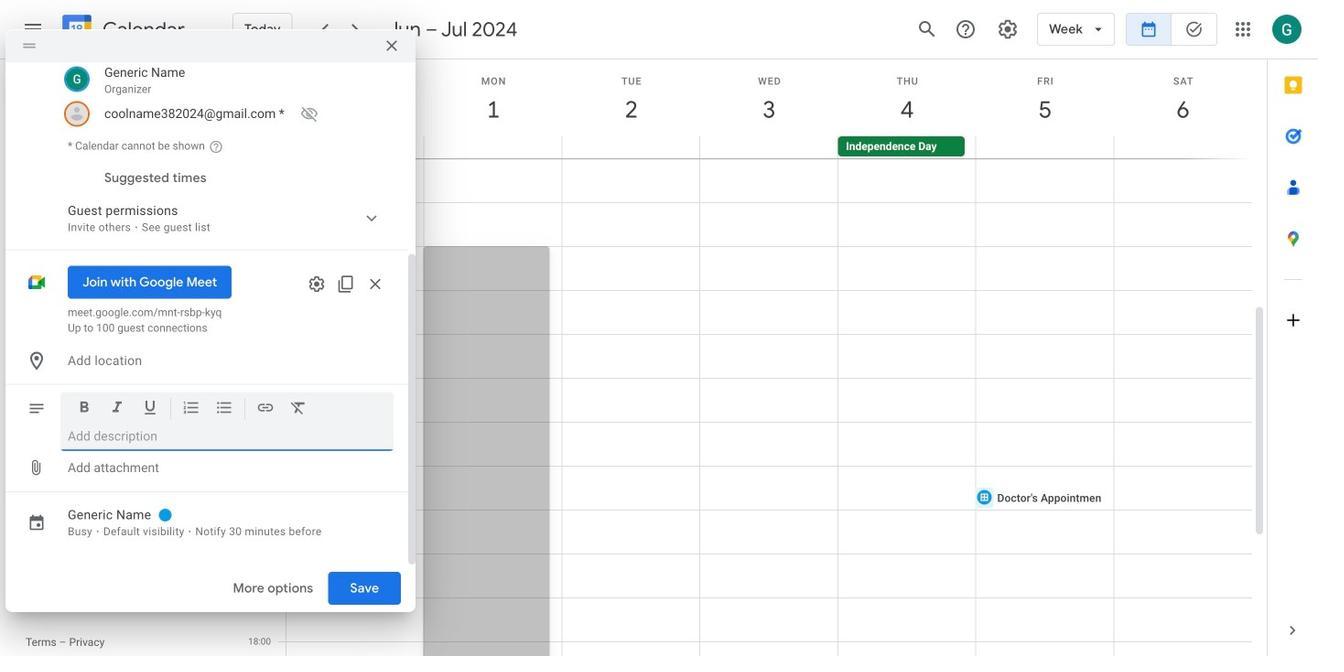 Task type: vqa. For each thing, say whether or not it's contained in the screenshot.
leftmost 5
no



Task type: describe. For each thing, give the bounding box(es) containing it.
1 row from the top
[[17, 161, 214, 187]]

22 element
[[189, 266, 211, 288]]

3 element
[[49, 214, 71, 236]]

19 element
[[105, 266, 127, 288]]

17 element
[[49, 266, 71, 288]]

25 element
[[77, 291, 99, 313]]

insert link image
[[256, 399, 275, 420]]

july 3 element
[[105, 317, 127, 339]]

14 element
[[161, 240, 183, 262]]

27 element
[[133, 291, 155, 313]]

main drawer image
[[22, 18, 44, 40]]

13 element
[[133, 240, 155, 262]]

18, today element
[[77, 266, 99, 288]]

my calendars list
[[4, 440, 227, 528]]

friday, july 5 element
[[977, 60, 1115, 136]]

july 2 element
[[77, 317, 99, 339]]

july 5 element
[[161, 317, 183, 339]]

coolname382024@gmail.com tree item
[[60, 99, 394, 129]]

monday, july 1 element
[[425, 60, 563, 136]]

show schedule of coolname382024@gmail.com image
[[295, 99, 324, 129]]

11 element
[[77, 240, 99, 262]]

july 6 element
[[189, 317, 211, 339]]

underline image
[[141, 399, 159, 420]]

remove formatting image
[[289, 399, 308, 420]]

italic image
[[108, 399, 126, 420]]

settings menu image
[[997, 18, 1019, 40]]

5 element
[[105, 214, 127, 236]]

4 element
[[77, 214, 99, 236]]

20 element
[[133, 266, 155, 288]]

tuesday, july 2 element
[[563, 60, 701, 136]]

5 row from the top
[[17, 264, 214, 289]]

generic name, organizer tree item
[[60, 61, 394, 99]]

10 element
[[49, 240, 71, 262]]

june 2024 grid
[[17, 161, 214, 341]]

guests invited to this event. tree
[[60, 61, 394, 129]]



Task type: locate. For each thing, give the bounding box(es) containing it.
cell
[[287, 136, 425, 158], [425, 136, 562, 158], [562, 136, 700, 158], [700, 136, 838, 158], [976, 136, 1114, 158], [1114, 136, 1252, 158], [74, 264, 102, 289]]

23 element
[[20, 291, 42, 313]]

row group
[[17, 187, 214, 341]]

row down 26 element on the top
[[17, 315, 214, 341]]

None search field
[[0, 344, 227, 385]]

numbered list image
[[182, 399, 201, 420]]

may 30 element
[[133, 189, 155, 211]]

15 element
[[189, 240, 211, 262]]

may 31 element
[[161, 189, 183, 211]]

july 4 element
[[133, 317, 155, 339]]

formatting options toolbar
[[60, 392, 394, 431]]

grid
[[234, 60, 1267, 657]]

3 row from the top
[[17, 212, 214, 238]]

24 element
[[49, 291, 71, 313]]

7 element
[[161, 214, 183, 236]]

thursday, july 4 element
[[839, 60, 977, 136]]

row
[[17, 161, 214, 187], [17, 187, 214, 212], [17, 212, 214, 238], [17, 238, 214, 264], [17, 264, 214, 289], [17, 289, 214, 315], [17, 315, 214, 341]]

21 element
[[161, 266, 183, 288]]

july 1 element
[[49, 317, 71, 339]]

heading
[[99, 19, 185, 41]]

calendar element
[[59, 11, 185, 51]]

row down 5 element
[[17, 238, 214, 264]]

row up 26 element on the top
[[17, 264, 214, 289]]

29 element
[[189, 291, 211, 313]]

16 element
[[20, 266, 42, 288]]

28 element
[[161, 291, 183, 313]]

tab list
[[1268, 60, 1319, 605]]

12 element
[[105, 240, 127, 262]]

saturday, july 6 element
[[1115, 60, 1253, 136]]

may 28 element
[[77, 189, 99, 211]]

4 row from the top
[[17, 238, 214, 264]]

Add description text field
[[68, 429, 386, 444]]

may 27 element
[[49, 189, 71, 211]]

cell inside "june 2024" grid
[[74, 264, 102, 289]]

8 element
[[189, 214, 211, 236]]

9 element
[[20, 240, 42, 262]]

26 element
[[105, 291, 127, 313]]

6 element
[[133, 214, 155, 236]]

bold image
[[75, 399, 93, 420]]

row up 12 element
[[17, 212, 214, 238]]

6 row from the top
[[17, 289, 214, 315]]

row up july 3 element
[[17, 289, 214, 315]]

bulleted list image
[[215, 399, 234, 420]]

row up may 29 element
[[17, 161, 214, 187]]

heading inside calendar element
[[99, 19, 185, 41]]

7 row from the top
[[17, 315, 214, 341]]

wednesday, july 3 element
[[701, 60, 839, 136]]

2 row from the top
[[17, 187, 214, 212]]

row up 5 element
[[17, 187, 214, 212]]

may 29 element
[[105, 189, 127, 211]]



